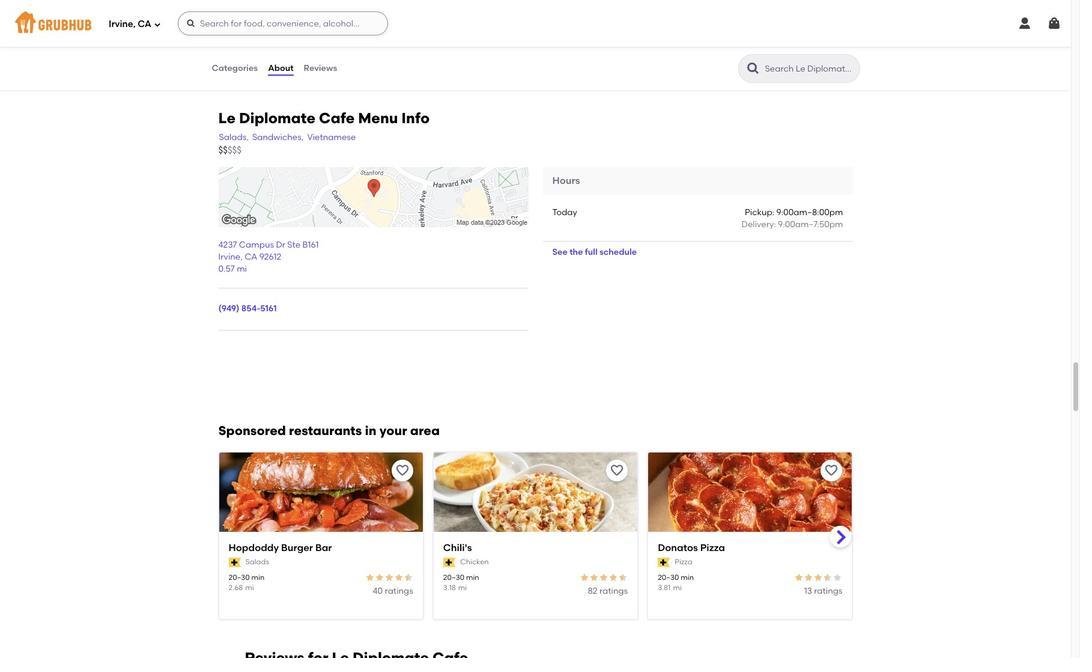 Task type: describe. For each thing, give the bounding box(es) containing it.
b161
[[303, 240, 319, 250]]

20–30 for donatos pizza
[[658, 573, 679, 582]]

menu
[[358, 110, 398, 127]]

20–30 min 2.68 mi
[[229, 573, 265, 592]]

pickup: 9:00am–8:00pm delivery: 9:00am–7:50pm
[[742, 207, 843, 230]]

today
[[553, 207, 577, 218]]

your
[[380, 423, 407, 438]]

bar
[[315, 542, 332, 553]]

ste
[[287, 240, 301, 250]]

donatos pizza
[[658, 542, 725, 553]]

13
[[804, 586, 812, 596]]

,
[[241, 252, 243, 262]]

20–30 min 3.18 mi
[[443, 573, 479, 592]]

sandwiches, button
[[252, 131, 304, 144]]

$$$$$
[[218, 145, 242, 156]]

40
[[373, 586, 383, 596]]

see the full schedule button
[[543, 241, 647, 263]]

20–30 for hopdoddy burger bar
[[229, 573, 250, 582]]

2.68
[[229, 584, 243, 592]]

Search for food, convenience, alcohol... search field
[[178, 11, 388, 35]]

save this restaurant image
[[395, 463, 410, 478]]

3.18
[[443, 584, 456, 592]]

categories button
[[211, 47, 259, 90]]

area
[[410, 423, 440, 438]]

5161
[[260, 304, 277, 314]]

pickup:
[[745, 207, 775, 218]]

0 horizontal spatial pizza
[[675, 558, 693, 566]]

salads,
[[219, 132, 249, 142]]

irvine, ca
[[109, 18, 151, 29]]

0.57
[[218, 264, 235, 274]]

reviews
[[304, 63, 337, 73]]

vietnamese button
[[307, 131, 357, 144]]

hopdoddy
[[229, 542, 279, 553]]

salads, button
[[218, 131, 249, 144]]

Search Le Diplomate Cafe search field
[[764, 63, 856, 75]]

chili's logo image
[[434, 452, 638, 553]]

categories
[[212, 63, 258, 73]]

sponsored
[[218, 423, 286, 438]]

chili's
[[443, 542, 472, 553]]

(949)
[[218, 304, 239, 314]]

salads, sandwiches, vietnamese
[[219, 132, 356, 142]]

irvine
[[218, 252, 241, 262]]

save this restaurant image for donatos pizza
[[825, 463, 839, 478]]

search icon image
[[746, 61, 760, 76]]

full
[[585, 247, 598, 257]]

sandwiches,
[[252, 132, 304, 142]]

min for chili's
[[466, 573, 479, 582]]

0 horizontal spatial svg image
[[154, 21, 161, 28]]

2 ratings from the left
[[600, 586, 628, 596]]

$$
[[218, 145, 228, 156]]



Task type: locate. For each thing, give the bounding box(es) containing it.
1 20–30 from the left
[[229, 573, 250, 582]]

subscription pass image down "chili's"
[[443, 558, 456, 567]]

save this restaurant image for chili's
[[610, 463, 624, 478]]

mi inside 20–30 min 3.18 mi
[[458, 584, 467, 592]]

ratings right 40
[[385, 586, 413, 596]]

the
[[570, 247, 583, 257]]

2 horizontal spatial min
[[681, 573, 694, 582]]

mi for chili's
[[458, 584, 467, 592]]

20–30 for chili's
[[443, 573, 465, 582]]

restaurants
[[289, 423, 362, 438]]

ca
[[138, 18, 151, 29], [245, 252, 257, 262]]

(949) 854-5161 button
[[218, 303, 277, 315]]

mi inside 20–30 min 2.68 mi
[[245, 584, 254, 592]]

mi inside 4237 campus dr ste b161 irvine , ca 92612 0.57 mi
[[237, 264, 247, 274]]

star icon image
[[365, 572, 375, 582], [375, 572, 384, 582], [384, 572, 394, 582], [394, 572, 404, 582], [404, 572, 413, 582], [404, 572, 413, 582], [580, 572, 590, 582], [590, 572, 599, 582], [599, 572, 609, 582], [609, 572, 618, 582], [618, 572, 628, 582], [618, 572, 628, 582], [795, 572, 804, 582], [804, 572, 814, 582], [814, 572, 824, 582], [824, 572, 833, 582], [824, 572, 833, 582], [833, 572, 843, 582]]

subscription pass image for chili's
[[443, 558, 456, 567]]

about button
[[268, 47, 294, 90]]

see the full schedule
[[553, 247, 637, 257]]

save this restaurant image
[[610, 463, 624, 478], [825, 463, 839, 478]]

1 horizontal spatial ca
[[245, 252, 257, 262]]

1 subscription pass image from the left
[[443, 558, 456, 567]]

mi down ,
[[237, 264, 247, 274]]

ratings right 13
[[814, 586, 843, 596]]

pizza right donatos
[[701, 542, 725, 553]]

svg image
[[1047, 16, 1062, 31]]

1 save this restaurant image from the left
[[610, 463, 624, 478]]

le diplomate cafe menu info
[[218, 110, 430, 127]]

campus
[[239, 240, 274, 250]]

save this restaurant button for pizza
[[821, 460, 843, 481]]

20–30 up 3.18
[[443, 573, 465, 582]]

subscription pass image down donatos
[[658, 558, 670, 567]]

3 save this restaurant button from the left
[[821, 460, 843, 481]]

1 horizontal spatial min
[[466, 573, 479, 582]]

1 save this restaurant button from the left
[[392, 460, 413, 481]]

1 ratings from the left
[[385, 586, 413, 596]]

2 save this restaurant image from the left
[[825, 463, 839, 478]]

4237
[[218, 240, 237, 250]]

20–30 min 3.81 mi
[[658, 573, 694, 592]]

hopdoddy burger bar
[[229, 542, 332, 553]]

hopdoddy burger bar logo image
[[219, 452, 423, 553]]

svg image
[[1018, 16, 1032, 31], [186, 19, 196, 28], [154, 21, 161, 28]]

2 20–30 from the left
[[443, 573, 465, 582]]

2 subscription pass image from the left
[[658, 558, 670, 567]]

2 horizontal spatial 20–30
[[658, 573, 679, 582]]

min inside the 20–30 min 3.81 mi
[[681, 573, 694, 582]]

ratings for burger
[[385, 586, 413, 596]]

reviews button
[[303, 47, 338, 90]]

0 vertical spatial pizza
[[701, 542, 725, 553]]

min inside 20–30 min 3.18 mi
[[466, 573, 479, 582]]

20–30
[[229, 573, 250, 582], [443, 573, 465, 582], [658, 573, 679, 582]]

20–30 inside the 20–30 min 3.81 mi
[[658, 573, 679, 582]]

3 min from the left
[[681, 573, 694, 582]]

1 vertical spatial pizza
[[675, 558, 693, 566]]

hours
[[553, 175, 580, 186]]

0 horizontal spatial ratings
[[385, 586, 413, 596]]

chicken
[[460, 558, 489, 566]]

1 vertical spatial ca
[[245, 252, 257, 262]]

min for donatos pizza
[[681, 573, 694, 582]]

le
[[218, 110, 236, 127]]

2 horizontal spatial svg image
[[1018, 16, 1032, 31]]

donatos pizza link
[[658, 541, 843, 555]]

dr
[[276, 240, 285, 250]]

2 min from the left
[[466, 573, 479, 582]]

1 horizontal spatial svg image
[[186, 19, 196, 28]]

diplomate
[[239, 110, 316, 127]]

13 ratings
[[804, 586, 843, 596]]

92612
[[259, 252, 281, 262]]

hopdoddy burger bar link
[[229, 541, 413, 555]]

9:00am–8:00pm
[[777, 207, 843, 218]]

40 ratings
[[373, 586, 413, 596]]

20–30 inside 20–30 min 3.18 mi
[[443, 573, 465, 582]]

2 horizontal spatial save this restaurant button
[[821, 460, 843, 481]]

donatos
[[658, 542, 698, 553]]

cafe
[[319, 110, 355, 127]]

0 horizontal spatial subscription pass image
[[443, 558, 456, 567]]

info
[[402, 110, 430, 127]]

2 horizontal spatial ratings
[[814, 586, 843, 596]]

burger
[[281, 542, 313, 553]]

mi right 2.68 at the left bottom
[[245, 584, 254, 592]]

0 horizontal spatial ca
[[138, 18, 151, 29]]

mi right 3.18
[[458, 584, 467, 592]]

ca right irvine, at the top
[[138, 18, 151, 29]]

3 20–30 from the left
[[658, 573, 679, 582]]

schedule
[[600, 247, 637, 257]]

pizza
[[701, 542, 725, 553], [675, 558, 693, 566]]

salads
[[246, 558, 269, 566]]

ca right ,
[[245, 252, 257, 262]]

mi right 3.81
[[673, 584, 682, 592]]

ca inside 4237 campus dr ste b161 irvine , ca 92612 0.57 mi
[[245, 252, 257, 262]]

save this restaurant button
[[392, 460, 413, 481], [606, 460, 628, 481], [821, 460, 843, 481]]

1 horizontal spatial save this restaurant button
[[606, 460, 628, 481]]

1 horizontal spatial pizza
[[701, 542, 725, 553]]

vietnamese
[[307, 132, 356, 142]]

3 ratings from the left
[[814, 586, 843, 596]]

irvine,
[[109, 18, 136, 29]]

20–30 inside 20–30 min 2.68 mi
[[229, 573, 250, 582]]

min down donatos pizza on the bottom of the page
[[681, 573, 694, 582]]

in
[[365, 423, 377, 438]]

min down salads
[[252, 573, 265, 582]]

0 horizontal spatial min
[[252, 573, 265, 582]]

delivery:
[[742, 220, 776, 230]]

(949) 854-5161
[[218, 304, 277, 314]]

1 horizontal spatial save this restaurant image
[[825, 463, 839, 478]]

min for hopdoddy burger bar
[[252, 573, 265, 582]]

ratings right 82 at the right bottom
[[600, 586, 628, 596]]

min inside 20–30 min 2.68 mi
[[252, 573, 265, 582]]

main navigation navigation
[[0, 0, 1071, 47]]

20–30 up 3.81
[[658, 573, 679, 582]]

min
[[252, 573, 265, 582], [466, 573, 479, 582], [681, 573, 694, 582]]

ratings
[[385, 586, 413, 596], [600, 586, 628, 596], [814, 586, 843, 596]]

save this restaurant button for burger
[[392, 460, 413, 481]]

chili's link
[[443, 541, 628, 555]]

854-
[[241, 304, 260, 314]]

sponsored restaurants in your area
[[218, 423, 440, 438]]

82
[[588, 586, 598, 596]]

0 vertical spatial ca
[[138, 18, 151, 29]]

82 ratings
[[588, 586, 628, 596]]

mi inside the 20–30 min 3.81 mi
[[673, 584, 682, 592]]

donatos pizza logo image
[[648, 452, 852, 553]]

2 save this restaurant button from the left
[[606, 460, 628, 481]]

subscription pass image for donatos pizza
[[658, 558, 670, 567]]

pizza down donatos
[[675, 558, 693, 566]]

1 horizontal spatial 20–30
[[443, 573, 465, 582]]

1 min from the left
[[252, 573, 265, 582]]

see
[[553, 247, 568, 257]]

3.81
[[658, 584, 671, 592]]

about
[[268, 63, 294, 73]]

0 horizontal spatial 20–30
[[229, 573, 250, 582]]

0 horizontal spatial save this restaurant image
[[610, 463, 624, 478]]

mi
[[237, 264, 247, 274], [245, 584, 254, 592], [458, 584, 467, 592], [673, 584, 682, 592]]

9:00am–7:50pm
[[778, 220, 843, 230]]

20–30 up 2.68 at the left bottom
[[229, 573, 250, 582]]

4237 campus dr ste b161 irvine , ca 92612 0.57 mi
[[218, 240, 319, 274]]

1 horizontal spatial subscription pass image
[[658, 558, 670, 567]]

1 horizontal spatial ratings
[[600, 586, 628, 596]]

mi for donatos pizza
[[673, 584, 682, 592]]

subscription pass image
[[443, 558, 456, 567], [658, 558, 670, 567]]

ratings for pizza
[[814, 586, 843, 596]]

min down chicken
[[466, 573, 479, 582]]

ca inside main navigation navigation
[[138, 18, 151, 29]]

subscription pass image
[[229, 558, 241, 567]]

0 horizontal spatial save this restaurant button
[[392, 460, 413, 481]]

mi for hopdoddy burger bar
[[245, 584, 254, 592]]



Task type: vqa. For each thing, say whether or not it's contained in the screenshot.
See at the right of page
yes



